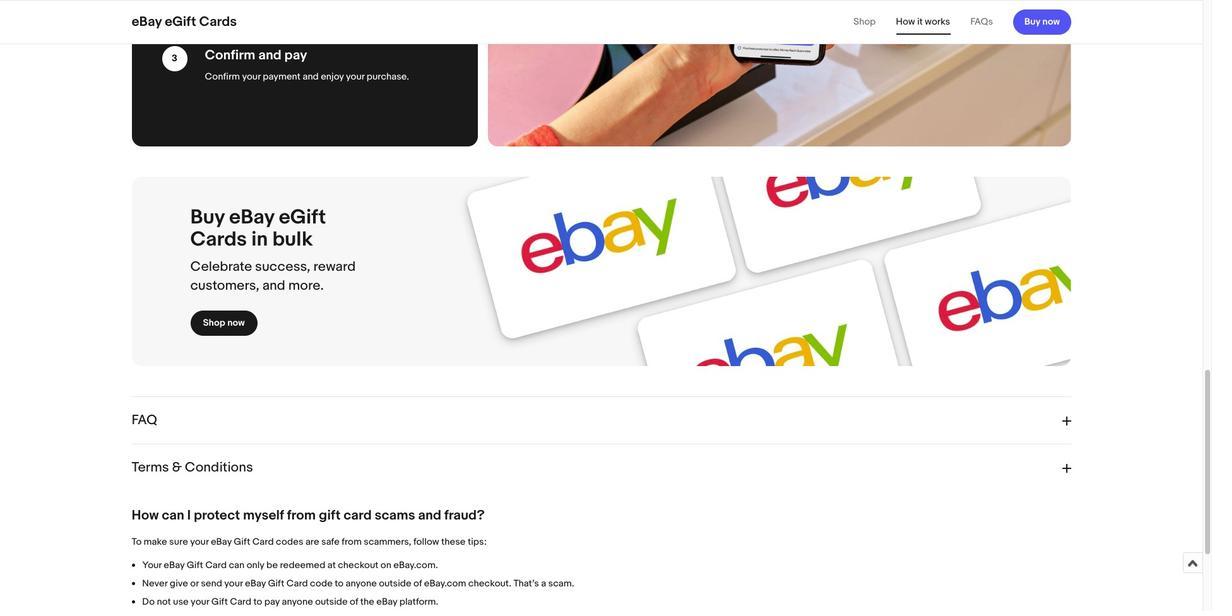 Task type: describe. For each thing, give the bounding box(es) containing it.
gift inside gift cards, coupons and ebay bucks
[[406, 2, 422, 14]]

tips:
[[468, 536, 487, 548]]

buy now
[[1025, 15, 1060, 27]]

sure
[[169, 536, 188, 548]]

0 horizontal spatial of
[[350, 596, 358, 608]]

be
[[267, 560, 278, 572]]

confirm and pay
[[205, 47, 307, 64]]

to
[[132, 536, 142, 548]]

shop link
[[854, 16, 876, 28]]

shop now button
[[190, 311, 258, 336]]

that's
[[514, 578, 539, 590]]

1 vertical spatial to
[[254, 596, 262, 608]]

bucks
[[315, 16, 342, 28]]

conditions
[[185, 460, 253, 476]]

cards inside buy ebay egift cards in bulk
[[190, 227, 247, 252]]

0 horizontal spatial can
[[162, 508, 184, 524]]

2 horizontal spatial the
[[390, 2, 404, 14]]

card
[[344, 508, 372, 524]]

how it works image
[[488, 0, 1072, 147]]

your right sure
[[190, 536, 209, 548]]

buy now link
[[1014, 9, 1072, 34]]

your ebay gift card can only be redeemed at checkout on ebay.com. never give or send your ebay gift card code to anyone outside of ebay.com     checkout. that's a scam. do not use your gift card to pay anyone outside of the ebay platform.
[[142, 560, 575, 608]]

card up only
[[252, 536, 274, 548]]

and inside celebrate success, reward customers, and more.
[[263, 278, 285, 294]]

at
[[205, 2, 215, 14]]

card down only
[[230, 596, 252, 608]]

how can i protect myself from gift card scams and fraud?
[[132, 508, 485, 524]]

use
[[173, 596, 189, 608]]

confirm for confirm and pay
[[205, 47, 255, 64]]

ebay.com
[[424, 578, 466, 590]]

success,
[[255, 259, 311, 275]]

in inside buy ebay egift cards in bulk
[[252, 227, 268, 252]]

follow
[[414, 536, 439, 548]]

buy ebay egift cards in bulk
[[190, 206, 326, 252]]

and up follow
[[418, 508, 441, 524]]

myself
[[243, 508, 284, 524]]

how for how it works
[[896, 16, 916, 28]]

these
[[441, 536, 466, 548]]

your down or
[[191, 596, 209, 608]]

terms & conditions
[[132, 460, 253, 476]]

terms & conditions button
[[132, 445, 1072, 492]]

faqs link
[[971, 16, 994, 28]]

celebrate success, reward customers, and more.
[[190, 259, 356, 294]]

give
[[170, 578, 188, 590]]

at checkout, enter the redemption code in the
[[205, 2, 406, 14]]

reward
[[314, 259, 356, 275]]

0 vertical spatial cards
[[199, 14, 237, 30]]

&
[[172, 460, 182, 476]]

how it works link
[[896, 16, 951, 28]]

terms
[[132, 460, 169, 476]]

enter
[[262, 2, 284, 14]]

buy for buy now
[[1025, 15, 1041, 27]]

0 vertical spatial pay
[[285, 47, 307, 64]]

redemption
[[303, 2, 353, 14]]

0 vertical spatial in
[[380, 2, 388, 14]]

bulk
[[272, 227, 313, 252]]

card up send
[[205, 560, 227, 572]]

scam.
[[549, 578, 575, 590]]

0 vertical spatial outside
[[379, 578, 412, 590]]

celebrate
[[190, 259, 252, 275]]

scams
[[375, 508, 415, 524]]

faq button
[[132, 397, 1072, 444]]

buy for buy ebay egift cards in bulk
[[190, 206, 225, 230]]

not
[[157, 596, 171, 608]]

never
[[142, 578, 168, 590]]

0 horizontal spatial egift
[[165, 14, 196, 30]]

0 horizontal spatial the
[[286, 2, 300, 14]]

ebay inside buy ebay egift cards in bulk
[[229, 206, 274, 230]]

code inside the your ebay gift card can only be redeemed at checkout on ebay.com. never give or send your ebay gift card code to anyone outside of ebay.com     checkout. that's a scam. do not use your gift card to pay anyone outside of the ebay platform.
[[310, 578, 333, 590]]

a
[[541, 578, 546, 590]]

now for buy now
[[1043, 15, 1060, 27]]

gift
[[319, 508, 341, 524]]

1 horizontal spatial anyone
[[346, 578, 377, 590]]



Task type: vqa. For each thing, say whether or not it's contained in the screenshot.
How it works link
yes



Task type: locate. For each thing, give the bounding box(es) containing it.
2 confirm from the top
[[205, 70, 240, 82]]

confirm your payment and enjoy your purchase.
[[205, 70, 409, 82]]

1 horizontal spatial from
[[342, 536, 362, 548]]

ebay
[[132, 14, 162, 30], [292, 16, 313, 28], [229, 206, 274, 230], [211, 536, 232, 548], [164, 560, 185, 572], [245, 578, 266, 590], [377, 596, 398, 608]]

1 horizontal spatial egift
[[279, 206, 326, 230]]

confirm down "cards,"
[[205, 47, 255, 64]]

from right safe
[[342, 536, 362, 548]]

buy
[[1025, 15, 1041, 27], [190, 206, 225, 230]]

to down only
[[254, 596, 262, 608]]

outside down on
[[379, 578, 412, 590]]

fraud?
[[444, 508, 485, 524]]

enjoy
[[321, 70, 344, 82]]

1 vertical spatial from
[[342, 536, 362, 548]]

shop left it
[[854, 16, 876, 28]]

and inside gift cards, coupons and ebay bucks
[[274, 16, 290, 28]]

and down "success,"
[[263, 278, 285, 294]]

in left bulk
[[252, 227, 268, 252]]

0 horizontal spatial how
[[132, 508, 159, 524]]

pay
[[285, 47, 307, 64], [264, 596, 280, 608]]

1 horizontal spatial outside
[[379, 578, 412, 590]]

outside down the at at the left bottom of the page
[[315, 596, 348, 608]]

how for how can i protect myself from gift card scams and fraud?
[[132, 508, 159, 524]]

make
[[144, 536, 167, 548]]

0 vertical spatial shop
[[854, 16, 876, 28]]

1 confirm from the top
[[205, 47, 255, 64]]

1 horizontal spatial in
[[380, 2, 388, 14]]

how it works
[[896, 16, 951, 28]]

shop inside button
[[203, 317, 225, 329]]

1 vertical spatial code
[[310, 578, 333, 590]]

1 horizontal spatial can
[[229, 560, 245, 572]]

0 vertical spatial code
[[355, 2, 378, 14]]

checkout
[[338, 560, 379, 572]]

anyone down redeemed
[[282, 596, 313, 608]]

faq
[[132, 413, 157, 429]]

your right send
[[224, 578, 243, 590]]

cards
[[199, 14, 237, 30], [190, 227, 247, 252]]

0 horizontal spatial from
[[287, 508, 316, 524]]

gift
[[406, 2, 422, 14], [234, 536, 250, 548], [187, 560, 203, 572], [268, 578, 285, 590], [211, 596, 228, 608]]

0 horizontal spatial in
[[252, 227, 268, 252]]

0 vertical spatial confirm
[[205, 47, 255, 64]]

1 vertical spatial of
[[350, 596, 358, 608]]

only
[[247, 560, 264, 572]]

3
[[172, 52, 177, 64]]

the inside the your ebay gift card can only be redeemed at checkout on ebay.com. never give or send your ebay gift card code to anyone outside of ebay.com     checkout. that's a scam. do not use your gift card to pay anyone outside of the ebay platform.
[[361, 596, 375, 608]]

0 vertical spatial egift
[[165, 14, 196, 30]]

can left only
[[229, 560, 245, 572]]

0 vertical spatial can
[[162, 508, 184, 524]]

scammers,
[[364, 536, 412, 548]]

1 horizontal spatial to
[[335, 578, 344, 590]]

cards,
[[205, 16, 232, 28]]

protect
[[194, 508, 240, 524]]

can
[[162, 508, 184, 524], [229, 560, 245, 572]]

can left the i
[[162, 508, 184, 524]]

0 vertical spatial how
[[896, 16, 916, 28]]

1 horizontal spatial pay
[[285, 47, 307, 64]]

0 vertical spatial anyone
[[346, 578, 377, 590]]

or
[[190, 578, 199, 590]]

1 vertical spatial outside
[[315, 596, 348, 608]]

1 vertical spatial confirm
[[205, 70, 240, 82]]

0 vertical spatial now
[[1043, 15, 1060, 27]]

1 horizontal spatial shop
[[854, 16, 876, 28]]

buy right faqs
[[1025, 15, 1041, 27]]

now
[[1043, 15, 1060, 27], [227, 317, 245, 329]]

1 horizontal spatial how
[[896, 16, 916, 28]]

how left it
[[896, 16, 916, 28]]

to
[[335, 578, 344, 590], [254, 596, 262, 608]]

payment
[[263, 70, 301, 82]]

ebay.com.
[[394, 560, 438, 572]]

now inside button
[[227, 317, 245, 329]]

codes
[[276, 536, 304, 548]]

in right the redemption
[[380, 2, 388, 14]]

now for shop now
[[227, 317, 245, 329]]

pay inside the your ebay gift card can only be redeemed at checkout on ebay.com. never give or send your ebay gift card code to anyone outside of ebay.com     checkout. that's a scam. do not use your gift card to pay anyone outside of the ebay platform.
[[264, 596, 280, 608]]

egift
[[165, 14, 196, 30], [279, 206, 326, 230]]

1 horizontal spatial buy
[[1025, 15, 1041, 27]]

0 horizontal spatial buy
[[190, 206, 225, 230]]

at
[[328, 560, 336, 572]]

1 horizontal spatial now
[[1043, 15, 1060, 27]]

of
[[414, 578, 422, 590], [350, 596, 358, 608]]

how
[[896, 16, 916, 28], [132, 508, 159, 524]]

0 horizontal spatial outside
[[315, 596, 348, 608]]

checkout.
[[469, 578, 512, 590]]

redeemed
[[280, 560, 326, 572]]

your down confirm and pay
[[242, 70, 261, 82]]

on
[[381, 560, 392, 572]]

i
[[187, 508, 191, 524]]

0 horizontal spatial code
[[310, 578, 333, 590]]

code down the at at the left bottom of the page
[[310, 578, 333, 590]]

pay down be
[[264, 596, 280, 608]]

card down redeemed
[[287, 578, 308, 590]]

to make sure your ebay gift card codes are safe from scammers, follow these   tips:
[[132, 536, 487, 548]]

anyone down the checkout
[[346, 578, 377, 590]]

0 vertical spatial from
[[287, 508, 316, 524]]

confirm
[[205, 47, 255, 64], [205, 70, 240, 82]]

code right the redemption
[[355, 2, 378, 14]]

checkout,
[[217, 2, 260, 14]]

from
[[287, 508, 316, 524], [342, 536, 362, 548]]

in
[[380, 2, 388, 14], [252, 227, 268, 252]]

your right enjoy
[[346, 70, 365, 82]]

safe
[[321, 536, 340, 548]]

1 vertical spatial in
[[252, 227, 268, 252]]

shop
[[854, 16, 876, 28], [203, 317, 225, 329]]

egift inside buy ebay egift cards in bulk
[[279, 206, 326, 230]]

confirm down confirm and pay
[[205, 70, 240, 82]]

buy up celebrate
[[190, 206, 225, 230]]

1 vertical spatial pay
[[264, 596, 280, 608]]

1 vertical spatial how
[[132, 508, 159, 524]]

gift cards, coupons and ebay bucks
[[205, 2, 422, 28]]

pay up confirm your payment and enjoy your purchase.
[[285, 47, 307, 64]]

0 horizontal spatial anyone
[[282, 596, 313, 608]]

code
[[355, 2, 378, 14], [310, 578, 333, 590]]

0 vertical spatial of
[[414, 578, 422, 590]]

of up the platform. at the left bottom of page
[[414, 578, 422, 590]]

0 horizontal spatial pay
[[264, 596, 280, 608]]

confirm for confirm your payment and enjoy your purchase.
[[205, 70, 240, 82]]

works
[[925, 16, 951, 28]]

to down the at at the left bottom of the page
[[335, 578, 344, 590]]

do
[[142, 596, 155, 608]]

and
[[274, 16, 290, 28], [258, 47, 282, 64], [303, 70, 319, 82], [263, 278, 285, 294], [418, 508, 441, 524]]

send
[[201, 578, 222, 590]]

your
[[142, 560, 162, 572]]

more.
[[288, 278, 324, 294]]

shop for shop link
[[854, 16, 876, 28]]

egift left at
[[165, 14, 196, 30]]

outside
[[379, 578, 412, 590], [315, 596, 348, 608]]

ebay inside gift cards, coupons and ebay bucks
[[292, 16, 313, 28]]

customers,
[[190, 278, 260, 294]]

1 vertical spatial buy
[[190, 206, 225, 230]]

are
[[306, 536, 319, 548]]

1 horizontal spatial code
[[355, 2, 378, 14]]

purchase.
[[367, 70, 409, 82]]

0 horizontal spatial to
[[254, 596, 262, 608]]

0 horizontal spatial now
[[227, 317, 245, 329]]

1 vertical spatial cards
[[190, 227, 247, 252]]

1 vertical spatial egift
[[279, 206, 326, 230]]

1 horizontal spatial the
[[361, 596, 375, 608]]

can inside the your ebay gift card can only be redeemed at checkout on ebay.com. never give or send your ebay gift card code to anyone outside of ebay.com     checkout. that's a scam. do not use your gift card to pay anyone outside of the ebay platform.
[[229, 560, 245, 572]]

how up to
[[132, 508, 159, 524]]

platform.
[[400, 596, 439, 608]]

1 vertical spatial can
[[229, 560, 245, 572]]

ebay egift cards
[[132, 14, 237, 30]]

0 vertical spatial buy
[[1025, 15, 1041, 27]]

card
[[252, 536, 274, 548], [205, 560, 227, 572], [287, 578, 308, 590], [230, 596, 252, 608]]

0 horizontal spatial shop
[[203, 317, 225, 329]]

and up payment
[[258, 47, 282, 64]]

0 vertical spatial to
[[335, 578, 344, 590]]

shop down the customers,
[[203, 317, 225, 329]]

buy inside buy ebay egift cards in bulk
[[190, 206, 225, 230]]

anyone
[[346, 578, 377, 590], [282, 596, 313, 608]]

1 vertical spatial anyone
[[282, 596, 313, 608]]

and down enter
[[274, 16, 290, 28]]

1 vertical spatial shop
[[203, 317, 225, 329]]

faqs
[[971, 16, 994, 28]]

from up to make sure your ebay gift card codes are safe from scammers, follow these   tips:
[[287, 508, 316, 524]]

shop for shop now
[[203, 317, 225, 329]]

of down the checkout
[[350, 596, 358, 608]]

1 vertical spatial now
[[227, 317, 245, 329]]

it
[[918, 16, 923, 28]]

egift up "success,"
[[279, 206, 326, 230]]

shop now
[[203, 317, 245, 329]]

coupons
[[234, 16, 272, 28]]

and left enjoy
[[303, 70, 319, 82]]

1 horizontal spatial of
[[414, 578, 422, 590]]



